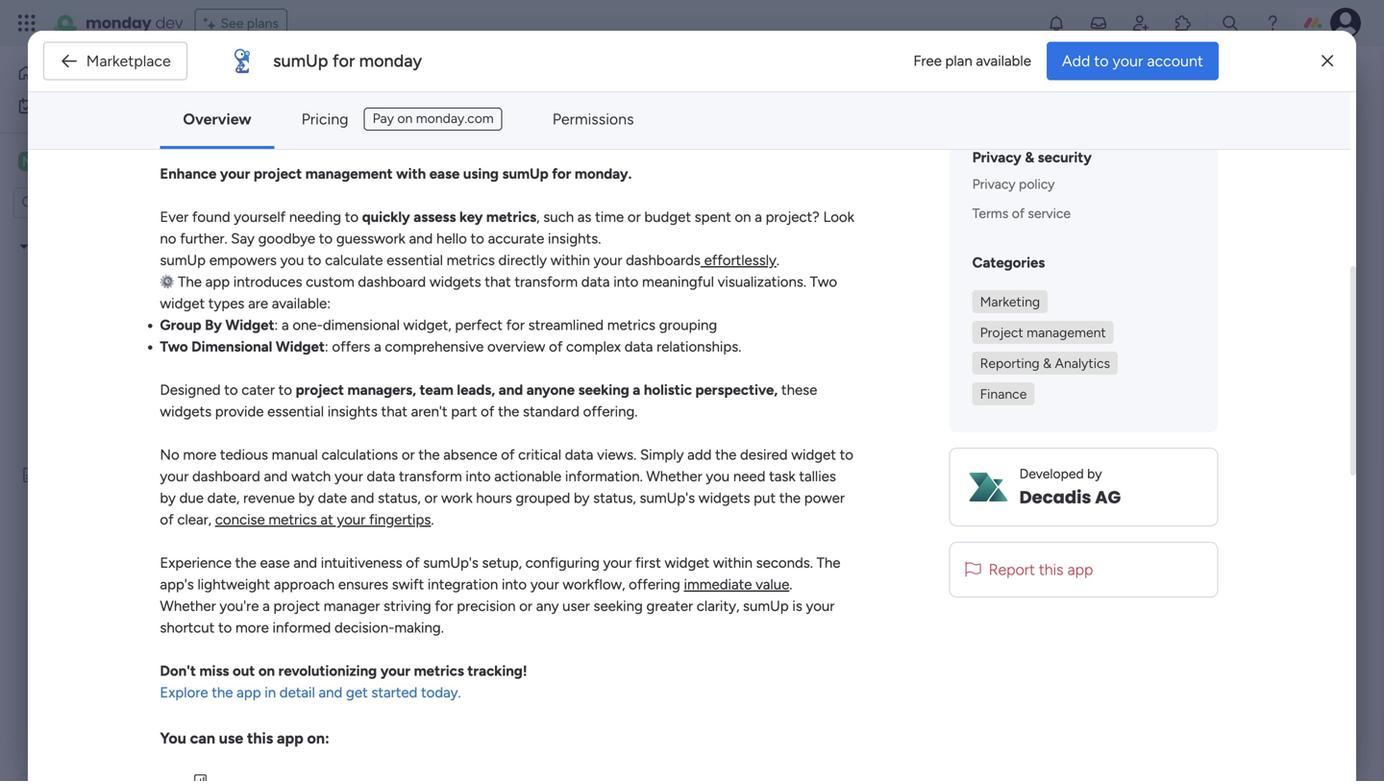 Task type: describe. For each thing, give the bounding box(es) containing it.
marketing
[[980, 294, 1040, 310]]

a left one-
[[282, 317, 289, 334]]

to inside sumup empowers you to calculate essential metrics directly within your dashboards effortlessly . ⚙️ the app introduces custom dashboard widgets that transform data into meaningful visualizations. two widget types are available: group by widget : a one-dimensional widget, perfect for streamlined metrics grouping two dimensional widget : offers a comprehensive overview of complex data relationships.
[[308, 252, 321, 269]]

types
[[208, 295, 245, 312]]

dashboard inside no more tedious manual calculations or the absence of critical data views. simply add the desired widget to your dashboard and watch your data transform into actionable information. whether you need task tallies by due date, revenue by date and status, or work hours grouped by status, sumup's widgets put the power of clear,
[[192, 468, 260, 485]]

m button
[[13, 145, 191, 178]]

finance
[[980, 386, 1027, 402]]

2 vertical spatial .
[[790, 576, 793, 594]]

app right report
[[1068, 561, 1093, 579]]

concise metrics at your fingertips .
[[215, 511, 434, 529]]

& for reporting
[[1043, 355, 1052, 371]]

data right complex
[[625, 338, 653, 356]]

support
[[271, 122, 324, 139]]

the for seconds.
[[817, 555, 841, 572]]

user
[[563, 598, 590, 615]]

a left holistic
[[633, 382, 641, 399]]

views.
[[597, 446, 637, 464]]

informed
[[273, 620, 331, 637]]

project management button
[[973, 321, 1114, 344]]

the inside 'don't miss out on revolutionizing your metrics tracking! explore the app in detail and get started today.'
[[212, 684, 233, 702]]

1 horizontal spatial can
[[945, 242, 983, 271]]

getting started
[[66, 435, 161, 451]]

2 privacy from the top
[[973, 176, 1016, 192]]

experience
[[160, 555, 232, 572]]

widgets inside no more tedious manual calculations or the absence of critical data views. simply add the desired widget to your dashboard and watch your data transform into actionable information. whether you need task tallies by due date, revenue by date and status, or work hours grouped by status, sumup's widgets put the power of clear,
[[699, 490, 750, 507]]

notifications image
[[1047, 13, 1066, 33]]

decadis
[[1020, 485, 1092, 510]]

within inside experience the ease and intuitiveness of sumup's setup, configuring your first widget within seconds. the app's lightweight approach ensures swift integration into your workflow, offering
[[713, 555, 753, 572]]

started
[[371, 684, 418, 702]]

to down key on the left top
[[471, 230, 484, 247]]

your down no
[[160, 468, 189, 485]]

1 horizontal spatial lottie animation element
[[556, 274, 997, 467]]

grouping
[[659, 317, 717, 334]]

0 horizontal spatial can
[[190, 730, 215, 748]]

widget inside sumup empowers you to calculate essential metrics directly within your dashboards effortlessly . ⚙️ the app introduces custom dashboard widgets that transform data into meaningful visualizations. two widget types are available: group by widget : a one-dimensional widget, perfect for streamlined metrics grouping two dimensional widget : offers a comprehensive overview of complex data relationships.
[[160, 295, 205, 312]]

whether inside whether you're a project manager striving for precision or any user seeking greater clarity, sumup is your shortcut to more informed decision-making.
[[160, 598, 216, 615]]

. inside sumup empowers you to calculate essential metrics directly within your dashboards effortlessly . ⚙️ the app introduces custom dashboard widgets that transform data into meaningful visualizations. two widget types are available: group by widget : a one-dimensional widget, perfect for streamlined metrics grouping two dimensional widget : offers a comprehensive overview of complex data relationships.
[[777, 252, 780, 269]]

& for privacy
[[1025, 149, 1035, 166]]

app inside 'don't miss out on revolutionizing your metrics tracking! explore the app in detail and get started today.'
[[237, 684, 261, 702]]

the right add
[[715, 446, 737, 464]]

in
[[265, 684, 276, 702]]

into inside sumup empowers you to calculate essential metrics directly within your dashboards effortlessly . ⚙️ the app introduces custom dashboard widgets that transform data into meaningful visualizations. two widget types are available: group by widget : a one-dimensional widget, perfect for streamlined metrics grouping two dimensional widget : offers a comprehensive overview of complex data relationships.
[[614, 273, 639, 291]]

striving
[[384, 598, 431, 615]]

only
[[782, 242, 832, 271]]

started
[[116, 435, 161, 451]]

using
[[463, 165, 499, 183]]

metrics down hello
[[447, 252, 495, 269]]

accurate
[[488, 230, 544, 247]]

0 vertical spatial is
[[674, 242, 691, 271]]

1 horizontal spatial access
[[989, 242, 1063, 271]]

0 vertical spatial project
[[254, 165, 302, 183]]

tedious
[[220, 446, 268, 464]]

a inside , such as time or budget spent on a project? look no further. say goodbye to guesswork and hello to accurate insights.
[[755, 209, 762, 226]]

get
[[346, 684, 368, 702]]

documentation link
[[160, 122, 260, 139]]

your right at
[[337, 511, 366, 529]]

immediate value .
[[684, 576, 793, 594]]

or left work
[[424, 490, 438, 507]]

access inside button
[[826, 477, 874, 495]]

the inside experience the ease and intuitiveness of sumup's setup, configuring your first widget within seconds. the app's lightweight approach ensures swift integration into your workflow, offering
[[235, 555, 257, 572]]

public board image
[[20, 466, 38, 485]]

report
[[989, 561, 1035, 579]]

you inside sumup empowers you to calculate essential metrics directly within your dashboards effortlessly . ⚙️ the app introduces custom dashboard widgets that transform data into meaningful visualizations. two widget types are available: group by widget : a one-dimensional widget, perfect for streamlined metrics grouping two dimensional widget : offers a comprehensive overview of complex data relationships.
[[280, 252, 304, 269]]

app inside sumup empowers you to calculate essential metrics directly within your dashboards effortlessly . ⚙️ the app introduces custom dashboard widgets that transform data into meaningful visualizations. two widget types are available: group by widget : a one-dimensional widget, perfect for streamlined metrics grouping two dimensional widget : offers a comprehensive overview of complex data relationships.
[[205, 273, 230, 291]]

home option
[[12, 58, 207, 88]]

transform inside sumup empowers you to calculate essential metrics directly within your dashboards effortlessly . ⚙️ the app introduces custom dashboard widgets that transform data into meaningful visualizations. two widget types are available: group by widget : a one-dimensional widget, perfect for streamlined metrics grouping two dimensional widget : offers a comprehensive overview of complex data relationships.
[[515, 273, 578, 291]]

spent
[[695, 209, 731, 226]]

0 vertical spatial seeking
[[578, 382, 629, 399]]

critical
[[518, 446, 561, 464]]

yourself
[[234, 209, 286, 226]]

whether inside no more tedious manual calculations or the absence of critical data views. simply add the desired widget to your dashboard and watch your data transform into actionable information. whether you need task tallies by due date, revenue by date and status, or work hours grouped by status, sumup's widgets put the power of clear,
[[646, 468, 702, 485]]

group
[[160, 317, 201, 334]]

management inside popup button
[[1027, 324, 1106, 341]]

widget inside experience the ease and intuitiveness of sumup's setup, configuring your first widget within seconds. the app's lightweight approach ensures swift integration into your workflow, offering
[[665, 555, 710, 572]]

key
[[460, 209, 483, 226]]

it
[[1069, 242, 1084, 271]]

metrics up accurate
[[486, 209, 537, 226]]

0 vertical spatial two
[[810, 273, 837, 291]]

sumup down 'plans'
[[273, 50, 328, 71]]

task
[[769, 468, 796, 485]]

precision
[[457, 598, 516, 615]]

free
[[914, 52, 942, 69]]

of right "terms"
[[1012, 205, 1025, 221]]

dev
[[155, 12, 183, 34]]

1 horizontal spatial :
[[325, 338, 329, 356]]

quickly
[[362, 209, 410, 226]]

1 horizontal spatial ease
[[429, 165, 460, 183]]

first
[[635, 555, 661, 572]]

complex
[[566, 338, 621, 356]]

dashboard inside sumup empowers you to calculate essential metrics directly within your dashboards effortlessly . ⚙️ the app introduces custom dashboard widgets that transform data into meaningful visualizations. two widget types are available: group by widget : a one-dimensional widget, perfect for streamlined metrics grouping two dimensional widget : offers a comprehensive overview of complex data relationships.
[[358, 273, 426, 291]]

1 vertical spatial project
[[296, 382, 344, 399]]

date,
[[207, 490, 240, 507]]

sumup's inside experience the ease and intuitiveness of sumup's setup, configuring your first widget within seconds. the app's lightweight approach ensures swift integration into your workflow, offering
[[423, 555, 479, 572]]

designed to cater to project managers, team leads, and anyone seeking a holistic perspective,
[[160, 382, 778, 399]]

the inside these widgets provide essential insights that aren't part of the standard offering.
[[498, 403, 519, 421]]

and right leads,
[[499, 382, 523, 399]]

by left due
[[160, 490, 176, 507]]

sumup inside whether you're a project manager striving for precision or any user seeking greater clarity, sumup is your shortcut to more informed decision-making.
[[743, 598, 789, 615]]

by down watch
[[299, 490, 314, 507]]

documentation
[[160, 122, 260, 139]]

essential inside these widgets provide essential insights that aren't part of the standard offering.
[[267, 403, 324, 421]]

fingertips
[[369, 511, 431, 529]]

more inside whether you're a project manager striving for precision or any user seeking greater clarity, sumup is your shortcut to more informed decision-making.
[[236, 620, 269, 637]]

grouped
[[516, 490, 570, 507]]

effortlessly
[[704, 252, 777, 269]]

, such as time or budget spent on a project? look no further. say goodbye to guesswork and hello to accurate insights.
[[160, 209, 855, 247]]

enhance your project management with ease using sumup for monday.
[[160, 165, 632, 183]]

the left the absence
[[419, 446, 440, 464]]

your down calculations
[[335, 468, 363, 485]]

1 vertical spatial widget
[[276, 338, 325, 356]]

spec
[[94, 467, 123, 484]]

and right date
[[351, 490, 374, 507]]

marketplace report app image
[[966, 562, 981, 578]]

to right cater
[[278, 382, 292, 399]]

plans
[[247, 15, 279, 31]]

setup,
[[482, 555, 522, 572]]

or down aren't
[[402, 446, 415, 464]]

manager
[[324, 598, 380, 615]]

to inside no more tedious manual calculations or the absence of critical data views. simply add the desired widget to your dashboard and watch your data transform into actionable information. whether you need task tallies by due date, revenue by date and status, or work hours grouped by status, sumup's widgets put the power of clear,
[[840, 446, 854, 464]]

tallies
[[799, 468, 836, 485]]

add to your account button
[[1047, 42, 1219, 80]]

you
[[160, 730, 186, 748]]

due
[[179, 490, 204, 507]]

for up pricing
[[333, 50, 355, 71]]

your right enhance
[[220, 165, 250, 183]]

1 horizontal spatial monday
[[359, 50, 422, 71]]

is inside whether you're a project manager striving for precision or any user seeking greater clarity, sumup is your shortcut to more informed decision-making.
[[793, 598, 803, 615]]

1 vertical spatial .
[[431, 511, 434, 529]]

the for ⚙️
[[178, 273, 202, 291]]

use
[[219, 730, 243, 748]]

that inside sumup empowers you to calculate essential metrics directly within your dashboards effortlessly . ⚙️ the app introduces custom dashboard widgets that transform data into meaningful visualizations. two widget types are available: group by widget : a one-dimensional widget, perfect for streamlined metrics grouping two dimensional widget : offers a comprehensive overview of complex data relationships.
[[485, 273, 511, 291]]

information.
[[565, 468, 643, 485]]

permissions button
[[537, 100, 649, 138]]

hours
[[476, 490, 512, 507]]

intuitiveness
[[321, 555, 402, 572]]

permissions
[[553, 110, 634, 128]]

0 vertical spatial widget
[[225, 317, 274, 334]]

or inside , such as time or budget spent on a project? look no further. say goodbye to guesswork and hello to accurate insights.
[[628, 209, 641, 226]]

dimensional
[[323, 317, 400, 334]]

lightweight
[[198, 576, 270, 594]]

a right book
[[371, 122, 378, 139]]

dapulse x slim image
[[1322, 50, 1334, 73]]

0 horizontal spatial this
[[247, 730, 273, 748]]

metrics down revenue
[[269, 511, 317, 529]]

Search in workspace field
[[40, 192, 161, 214]]

sumup for monday
[[273, 50, 422, 71]]

you're
[[220, 598, 259, 615]]

calculate
[[325, 252, 383, 269]]

of up the actionable
[[501, 446, 515, 464]]

add
[[688, 446, 712, 464]]

clear,
[[177, 511, 212, 529]]

offers
[[332, 338, 370, 356]]

policy
[[1019, 176, 1055, 192]]

the down task
[[779, 490, 801, 507]]

analytics
[[1055, 355, 1110, 371]]

visualizations.
[[718, 273, 807, 291]]

ever found yourself needing to quickly assess key metrics
[[160, 209, 537, 226]]

report this app
[[989, 561, 1093, 579]]

any
[[536, 598, 559, 615]]

revolutionizing
[[278, 663, 377, 680]]



Task type: vqa. For each thing, say whether or not it's contained in the screenshot.
the bottommost :
yes



Task type: locate. For each thing, give the bounding box(es) containing it.
by
[[205, 317, 222, 334]]

no
[[160, 230, 176, 247]]

help image
[[1263, 13, 1283, 33]]

list box
[[0, 226, 245, 751]]

look
[[823, 209, 855, 226]]

of left clear, on the bottom left of page
[[160, 511, 174, 529]]

transform
[[515, 273, 578, 291], [399, 468, 462, 485]]

the left the standard
[[498, 403, 519, 421]]

0 horizontal spatial status,
[[378, 490, 421, 507]]

monday dev
[[86, 12, 183, 34]]

pay on monday.com
[[373, 110, 494, 126]]

management up analytics
[[1027, 324, 1106, 341]]

cater
[[242, 382, 275, 399]]

for up overview
[[506, 317, 525, 334]]

of inside sumup empowers you to calculate essential metrics directly within your dashboards effortlessly . ⚙️ the app introduces custom dashboard widgets that transform data into meaningful visualizations. two widget types are available: group by widget : a one-dimensional widget, perfect for streamlined metrics grouping two dimensional widget : offers a comprehensive overview of complex data relationships.
[[549, 338, 563, 356]]

0 vertical spatial the
[[178, 273, 202, 291]]

0 vertical spatial management
[[305, 165, 393, 183]]

search everything image
[[1221, 13, 1240, 33]]

0 horizontal spatial management
[[305, 165, 393, 183]]

1 vertical spatial more
[[236, 620, 269, 637]]

0 vertical spatial transform
[[515, 273, 578, 291]]

1 vertical spatial essential
[[267, 403, 324, 421]]

0 vertical spatial on
[[397, 110, 413, 126]]

seeking down workflow,
[[594, 598, 643, 615]]

plan
[[946, 52, 973, 69]]

widgets down designed
[[160, 403, 212, 421]]

to up request access button
[[840, 446, 854, 464]]

monday up marketplace button
[[86, 12, 151, 34]]

tracking!
[[468, 663, 527, 680]]

widgets down hello
[[430, 273, 481, 291]]

as
[[578, 209, 592, 226]]

0 vertical spatial lottie animation element
[[556, 274, 997, 467]]

1 horizontal spatial dashboard
[[358, 273, 426, 291]]

your down seconds. on the right bottom of page
[[806, 598, 835, 615]]

1 horizontal spatial two
[[810, 273, 837, 291]]

the right ⚙️
[[178, 273, 202, 291]]

1 horizontal spatial you
[[706, 468, 730, 485]]

add
[[1062, 52, 1091, 70]]

select product image
[[17, 13, 37, 33]]

miss
[[199, 663, 229, 680]]

widget
[[160, 295, 205, 312], [791, 446, 836, 464], [665, 555, 710, 572]]

metrics up today. at the left bottom
[[414, 663, 464, 680]]

dashboard up date,
[[192, 468, 260, 485]]

detail
[[280, 684, 315, 702]]

1 horizontal spatial within
[[713, 555, 753, 572]]

this
[[1039, 561, 1064, 579], [247, 730, 273, 748]]

your inside button
[[1113, 52, 1143, 70]]

project
[[980, 324, 1024, 341]]

. down seconds. on the right bottom of page
[[790, 576, 793, 594]]

on right pay
[[397, 110, 413, 126]]

m
[[22, 153, 34, 170]]

the up lightweight on the bottom left of page
[[235, 555, 257, 572]]

project up yourself
[[254, 165, 302, 183]]

within up immediate value . on the bottom
[[713, 555, 753, 572]]

template
[[127, 467, 181, 484]]

lottie animation image
[[0, 587, 245, 782]]

widgets down need
[[699, 490, 750, 507]]

data
[[581, 273, 610, 291], [625, 338, 653, 356], [565, 446, 594, 464], [367, 468, 395, 485]]

and up revenue
[[264, 468, 288, 485]]

essential inside sumup empowers you to calculate essential metrics directly within your dashboards effortlessly . ⚙️ the app introduces custom dashboard widgets that transform data into meaningful visualizations. two widget types are available: group by widget : a one-dimensional widget, perfect for streamlined metrics grouping two dimensional widget : offers a comprehensive overview of complex data relationships.
[[387, 252, 443, 269]]

0 horizontal spatial dashboard
[[192, 468, 260, 485]]

hello
[[436, 230, 467, 247]]

with
[[396, 165, 426, 183]]

your up started
[[380, 663, 411, 680]]

0 vertical spatial ease
[[429, 165, 460, 183]]

into down board
[[614, 273, 639, 291]]

into down the absence
[[466, 468, 491, 485]]

your left "first"
[[603, 555, 632, 572]]

widget inside no more tedious manual calculations or the absence of critical data views. simply add the desired widget to your dashboard and watch your data transform into actionable information. whether you need task tallies by due date, revenue by date and status, or work hours grouped by status, sumup's widgets put the power of clear,
[[791, 446, 836, 464]]

1 vertical spatial you
[[706, 468, 730, 485]]

metrics up complex
[[607, 317, 656, 334]]

1 horizontal spatial &
[[1043, 355, 1052, 371]]

1 horizontal spatial whether
[[646, 468, 702, 485]]

more down you're
[[236, 620, 269, 637]]

management
[[305, 165, 393, 183], [1027, 324, 1106, 341]]

the inside sumup empowers you to calculate essential metrics directly within your dashboards effortlessly . ⚙️ the app introduces custom dashboard widgets that transform data into meaningful visualizations. two widget types are available: group by widget : a one-dimensional widget, perfect for streamlined metrics grouping two dimensional widget : offers a comprehensive overview of complex data relationships.
[[178, 273, 202, 291]]

and down assess
[[409, 230, 433, 247]]

1 vertical spatial transform
[[399, 468, 462, 485]]

2 horizontal spatial .
[[790, 576, 793, 594]]

& inside privacy & security privacy policy
[[1025, 149, 1035, 166]]

seeking up offering. on the left bottom of page
[[578, 382, 629, 399]]

decadis ag logo image
[[966, 464, 1012, 510]]

sumup
[[273, 50, 328, 71], [502, 165, 549, 183], [160, 252, 206, 269], [743, 598, 789, 615]]

perspective,
[[696, 382, 778, 399]]

1 horizontal spatial the
[[817, 555, 841, 572]]

see plans button
[[195, 9, 287, 37]]

widget down one-
[[276, 338, 325, 356]]

widget down the are
[[225, 317, 274, 334]]

0 horizontal spatial on
[[258, 663, 275, 680]]

1 status, from the left
[[378, 490, 421, 507]]

assess
[[414, 209, 456, 226]]

list box containing getting started
[[0, 226, 245, 751]]

1 vertical spatial into
[[466, 468, 491, 485]]

project up insights
[[296, 382, 344, 399]]

1 vertical spatial privacy
[[973, 176, 1016, 192]]

0 horizontal spatial monday
[[86, 12, 151, 34]]

1 vertical spatial seeking
[[594, 598, 643, 615]]

seeking inside whether you're a project manager striving for precision or any user seeking greater clarity, sumup is your shortcut to more informed decision-making.
[[594, 598, 643, 615]]

two down group
[[160, 338, 188, 356]]

1 vertical spatial whether
[[160, 598, 216, 615]]

widgets inside sumup empowers you to calculate essential metrics directly within your dashboards effortlessly . ⚙️ the app introduces custom dashboard widgets that transform data into meaningful visualizations. two widget types are available: group by widget : a one-dimensional widget, perfect for streamlined metrics grouping two dimensional widget : offers a comprehensive overview of complex data relationships.
[[430, 273, 481, 291]]

maria williams image
[[1331, 8, 1361, 38]]

1 vertical spatial lottie animation element
[[0, 587, 245, 782]]

widgets inside these widgets provide essential insights that aren't part of the standard offering.
[[160, 403, 212, 421]]

you can use this app on:
[[160, 730, 330, 748]]

2 vertical spatial project
[[273, 598, 320, 615]]

on right spent
[[735, 209, 751, 226]]

project inside whether you're a project manager striving for precision or any user seeking greater clarity, sumup is your shortcut to more informed decision-making.
[[273, 598, 320, 615]]

1 vertical spatial sumup's
[[423, 555, 479, 572]]

option
[[0, 229, 245, 233]]

app left in
[[237, 684, 261, 702]]

within inside sumup empowers you to calculate essential metrics directly within your dashboards effortlessly . ⚙️ the app introduces custom dashboard widgets that transform data into meaningful visualizations. two widget types are available: group by widget : a one-dimensional widget, perfect for streamlined metrics grouping two dimensional widget : offers a comprehensive overview of complex data relationships.
[[551, 252, 590, 269]]

one-
[[293, 317, 323, 334]]

workspace image
[[18, 151, 37, 172]]

or
[[628, 209, 641, 226], [402, 446, 415, 464], [424, 490, 438, 507], [519, 598, 533, 615]]

monday up pay
[[359, 50, 422, 71]]

0 vertical spatial you
[[280, 252, 304, 269]]

data up information.
[[565, 446, 594, 464]]

1 privacy from the top
[[973, 149, 1022, 166]]

essential up manual on the bottom of the page
[[267, 403, 324, 421]]

budget
[[644, 209, 691, 226]]

to right add
[[1094, 52, 1109, 70]]

0 horizontal spatial sumup's
[[423, 555, 479, 572]]

guesswork
[[336, 230, 406, 247]]

to up guesswork
[[345, 209, 359, 226]]

management up ever found yourself needing to quickly assess key metrics
[[305, 165, 393, 183]]

: left one-
[[274, 317, 278, 334]]

ensures
[[338, 576, 388, 594]]

are
[[248, 295, 268, 312]]

app up types
[[205, 273, 230, 291]]

1 horizontal spatial .
[[777, 252, 780, 269]]

0 horizontal spatial two
[[160, 338, 188, 356]]

for left monday.
[[552, 165, 571, 183]]

no more tedious manual calculations or the absence of critical data views. simply add the desired widget to your dashboard and watch your data transform into actionable information. whether you need task tallies by due date, revenue by date and status, or work hours grouped by status, sumup's widgets put the power of clear,
[[160, 446, 854, 529]]

members
[[838, 242, 939, 271]]

your inside whether you're a project manager striving for precision or any user seeking greater clarity, sumup is your shortcut to more informed decision-making.
[[806, 598, 835, 615]]

service
[[1028, 205, 1071, 221]]

to
[[1094, 52, 1109, 70], [345, 209, 359, 226], [319, 230, 333, 247], [471, 230, 484, 247], [308, 252, 321, 269], [224, 382, 238, 399], [278, 382, 292, 399], [840, 446, 854, 464], [218, 620, 232, 637]]

overview
[[183, 110, 251, 128]]

sumup right using
[[502, 165, 549, 183]]

meaningful
[[642, 273, 714, 291]]

sumup's up integration at the left
[[423, 555, 479, 572]]

and up approach at the bottom
[[293, 555, 317, 572]]

work
[[441, 490, 473, 507]]

metrics inside 'don't miss out on revolutionizing your metrics tracking! explore the app in detail and get started today.'
[[414, 663, 464, 680]]

integration
[[428, 576, 498, 594]]

available:
[[272, 295, 331, 312]]

0 horizontal spatial within
[[551, 252, 590, 269]]

custom
[[306, 273, 355, 291]]

transform inside no more tedious manual calculations or the absence of critical data views. simply add the desired widget to your dashboard and watch your data transform into actionable information. whether you need task tallies by due date, revenue by date and status, or work hours grouped by status, sumup's widgets put the power of clear,
[[399, 468, 462, 485]]

0 horizontal spatial widget
[[225, 317, 274, 334]]

1 vertical spatial can
[[190, 730, 215, 748]]

comprehensive
[[385, 338, 484, 356]]

or left any at the bottom of page
[[519, 598, 533, 615]]

to up provide
[[224, 382, 238, 399]]

0 horizontal spatial .
[[431, 511, 434, 529]]

don't miss out on revolutionizing your metrics tracking! explore the app in detail and get started today.
[[160, 663, 527, 702]]

team
[[420, 382, 454, 399]]

sumup inside sumup empowers you to calculate essential metrics directly within your dashboards effortlessly . ⚙️ the app introduces custom dashboard widgets that transform data into meaningful visualizations. two widget types are available: group by widget : a one-dimensional widget, perfect for streamlined metrics grouping two dimensional widget : offers a comprehensive overview of complex data relationships.
[[160, 252, 206, 269]]

1 vertical spatial this
[[247, 730, 273, 748]]

that
[[485, 273, 511, 291], [381, 403, 408, 421]]

your down insights.
[[594, 252, 622, 269]]

more inside no more tedious manual calculations or the absence of critical data views. simply add the desired widget to your dashboard and watch your data transform into actionable information. whether you need task tallies by due date, revenue by date and status, or work hours grouped by status, sumup's widgets put the power of clear,
[[183, 446, 216, 464]]

into
[[614, 273, 639, 291], [466, 468, 491, 485], [502, 576, 527, 594]]

1 vertical spatial two
[[160, 338, 188, 356]]

decision-
[[335, 620, 395, 637]]

1 vertical spatial ease
[[260, 555, 290, 572]]

application logo image
[[227, 46, 258, 76]]

0 vertical spatial this
[[1039, 561, 1064, 579]]

1 vertical spatial widget
[[791, 446, 836, 464]]

ease inside experience the ease and intuitiveness of sumup's setup, configuring your first widget within seconds. the app's lightweight approach ensures swift integration into your workflow, offering
[[260, 555, 290, 572]]

0 horizontal spatial widgets
[[160, 403, 212, 421]]

marketplace button
[[43, 42, 187, 80]]

1 vertical spatial the
[[817, 555, 841, 572]]

of down streamlined
[[549, 338, 563, 356]]

2 status, from the left
[[593, 490, 636, 507]]

see
[[221, 15, 244, 31]]

the
[[178, 273, 202, 291], [817, 555, 841, 572]]

of up swift
[[406, 555, 420, 572]]

your inside sumup empowers you to calculate essential metrics directly within your dashboards effortlessly . ⚙️ the app introduces custom dashboard widgets that transform data into meaningful visualizations. two widget types are available: group by widget : a one-dimensional widget, perfect for streamlined metrics grouping two dimensional widget : offers a comprehensive overview of complex data relationships.
[[594, 252, 622, 269]]

can left use
[[190, 730, 215, 748]]

1 vertical spatial dashboard
[[192, 468, 260, 485]]

0 horizontal spatial into
[[466, 468, 491, 485]]

transform up work
[[399, 468, 462, 485]]

widget
[[225, 317, 274, 334], [276, 338, 325, 356]]

sumup down no
[[160, 252, 206, 269]]

0 horizontal spatial more
[[183, 446, 216, 464]]

more
[[183, 446, 216, 464], [236, 620, 269, 637]]

1 vertical spatial that
[[381, 403, 408, 421]]

into inside no more tedious manual calculations or the absence of critical data views. simply add the desired widget to your dashboard and watch your data transform into actionable information. whether you need task tallies by due date, revenue by date and status, or work hours grouped by status, sumup's widgets put the power of clear,
[[466, 468, 491, 485]]

your up any at the bottom of page
[[531, 576, 559, 594]]

to down needing
[[319, 230, 333, 247]]

is up meaningful
[[674, 242, 691, 271]]

1 horizontal spatial sumup's
[[640, 490, 695, 507]]

inbox image
[[1089, 13, 1108, 33]]

0 vertical spatial into
[[614, 273, 639, 291]]

caret down image
[[20, 240, 28, 253]]

watch
[[291, 468, 331, 485]]

feature
[[45, 467, 91, 484]]

0 vertical spatial monday
[[86, 12, 151, 34]]

project?
[[766, 209, 820, 226]]

on up in
[[258, 663, 275, 680]]

1 vertical spatial is
[[793, 598, 803, 615]]

widget up group
[[160, 295, 205, 312]]

1 vertical spatial widgets
[[160, 403, 212, 421]]

0 vertical spatial whether
[[646, 468, 702, 485]]

app
[[205, 273, 230, 291], [1068, 561, 1093, 579], [237, 684, 261, 702], [277, 730, 304, 748]]

and inside , such as time or budget spent on a project? look no further. say goodbye to guesswork and hello to accurate insights.
[[409, 230, 433, 247]]

sumup's inside no more tedious manual calculations or the absence of critical data views. simply add the desired widget to your dashboard and watch your data transform into actionable information. whether you need task tallies by due date, revenue by date and status, or work hours grouped by status, sumup's widgets put the power of clear,
[[640, 490, 695, 507]]

or inside whether you're a project manager striving for precision or any user seeking greater clarity, sumup is your shortcut to more informed decision-making.
[[519, 598, 533, 615]]

within
[[551, 252, 590, 269], [713, 555, 753, 572]]

developed by decadis ag
[[1020, 466, 1121, 510]]

1 horizontal spatial into
[[502, 576, 527, 594]]

0 vertical spatial essential
[[387, 252, 443, 269]]

demo
[[382, 122, 419, 139]]

overview
[[487, 338, 546, 356]]

privacy up "terms"
[[973, 176, 1016, 192]]

1 horizontal spatial is
[[793, 598, 803, 615]]

1 horizontal spatial on
[[397, 110, 413, 126]]

that inside these widgets provide essential insights that aren't part of the standard offering.
[[381, 403, 408, 421]]

&
[[1025, 149, 1035, 166], [1043, 355, 1052, 371]]

pay
[[373, 110, 394, 126]]

introduces
[[233, 273, 302, 291]]

into down setup,
[[502, 576, 527, 594]]

access down terms of service
[[989, 242, 1063, 271]]

0 horizontal spatial whether
[[160, 598, 216, 615]]

value
[[756, 576, 790, 594]]

a right you're
[[263, 598, 270, 615]]

on inside , such as time or budget spent on a project? look no further. say goodbye to guesswork and hello to accurate insights.
[[735, 209, 751, 226]]

& down project management popup button
[[1043, 355, 1052, 371]]

greater
[[647, 598, 693, 615]]

app left "on:"
[[277, 730, 304, 748]]

0 vertical spatial more
[[183, 446, 216, 464]]

you down add
[[706, 468, 730, 485]]

1 horizontal spatial widget
[[276, 338, 325, 356]]

to inside whether you're a project manager striving for precision or any user seeking greater clarity, sumup is your shortcut to more informed decision-making.
[[218, 620, 232, 637]]

0 vertical spatial can
[[945, 242, 983, 271]]

monday.
[[575, 165, 632, 183]]

and inside 'don't miss out on revolutionizing your metrics tracking! explore the app in detail and get started today.'
[[319, 684, 343, 702]]

ever
[[160, 209, 189, 226]]

apps image
[[1174, 13, 1193, 33]]

a left project?
[[755, 209, 762, 226]]

: left offers
[[325, 338, 329, 356]]

these widgets provide essential insights that aren't part of the standard offering.
[[160, 382, 817, 421]]

1 vertical spatial management
[[1027, 324, 1106, 341]]

invite members image
[[1132, 13, 1151, 33]]

on inside 'don't miss out on revolutionizing your metrics tracking! explore the app in detail and get started today.'
[[258, 663, 275, 680]]

and inside experience the ease and intuitiveness of sumup's setup, configuring your first widget within seconds. the app's lightweight approach ensures swift integration into your workflow, offering
[[293, 555, 317, 572]]

date
[[318, 490, 347, 507]]

free plan available
[[914, 52, 1031, 69]]

into inside experience the ease and intuitiveness of sumup's setup, configuring your first widget within seconds. the app's lightweight approach ensures swift integration into your workflow, offering
[[502, 576, 527, 594]]

2 horizontal spatial widgets
[[699, 490, 750, 507]]

0 horizontal spatial is
[[674, 242, 691, 271]]

1 horizontal spatial more
[[236, 620, 269, 637]]

clarity,
[[697, 598, 740, 615]]

0 horizontal spatial the
[[178, 273, 202, 291]]

dashboard down calculate
[[358, 273, 426, 291]]

whether you're a project manager striving for precision or any user seeking greater clarity, sumup is your shortcut to more informed decision-making.
[[160, 598, 835, 637]]

for inside sumup empowers you to calculate essential metrics directly within your dashboards effortlessly . ⚙️ the app introduces custom dashboard widgets that transform data into meaningful visualizations. two widget types are available: group by widget : a one-dimensional widget, perfect for streamlined metrics grouping two dimensional widget : offers a comprehensive overview of complex data relationships.
[[506, 317, 525, 334]]

project up informed
[[273, 598, 320, 615]]

data down the this
[[581, 273, 610, 291]]

0 horizontal spatial :
[[274, 317, 278, 334]]

at
[[321, 511, 333, 529]]

metrics
[[486, 209, 537, 226], [447, 252, 495, 269], [607, 317, 656, 334], [269, 511, 317, 529], [414, 663, 464, 680]]

holistic
[[644, 382, 692, 399]]

to down you're
[[218, 620, 232, 637]]

lottie animation element
[[556, 274, 997, 467], [0, 587, 245, 782]]

configuring
[[526, 555, 600, 572]]

widget up tallies
[[791, 446, 836, 464]]

for inside whether you're a project manager striving for precision or any user seeking greater clarity, sumup is your shortcut to more informed decision-making.
[[435, 598, 453, 615]]

1 horizontal spatial essential
[[387, 252, 443, 269]]

0 horizontal spatial that
[[381, 403, 408, 421]]

support link
[[271, 122, 324, 139]]

1 vertical spatial monday
[[359, 50, 422, 71]]

is down seconds. on the right bottom of page
[[793, 598, 803, 615]]

insights
[[328, 403, 378, 421]]

of inside these widgets provide essential insights that aren't part of the standard offering.
[[481, 403, 495, 421]]

0 vertical spatial privacy
[[973, 149, 1022, 166]]

and
[[409, 230, 433, 247], [499, 382, 523, 399], [264, 468, 288, 485], [351, 490, 374, 507], [293, 555, 317, 572], [319, 684, 343, 702]]

by down information.
[[574, 490, 590, 507]]

the inside experience the ease and intuitiveness of sumup's setup, configuring your first widget within seconds. the app's lightweight approach ensures swift integration into your workflow, offering
[[817, 555, 841, 572]]

categories
[[973, 254, 1045, 271]]

2 vertical spatial on
[[258, 663, 275, 680]]

of inside experience the ease and intuitiveness of sumup's setup, configuring your first widget within seconds. the app's lightweight approach ensures swift integration into your workflow, offering
[[406, 555, 420, 572]]

0 horizontal spatial widget
[[160, 295, 205, 312]]

0 vertical spatial that
[[485, 273, 511, 291]]

by up ag
[[1088, 466, 1102, 482]]

0 vertical spatial widget
[[160, 295, 205, 312]]

1 vertical spatial access
[[826, 477, 874, 495]]

to inside button
[[1094, 52, 1109, 70]]

1 horizontal spatial widgets
[[430, 273, 481, 291]]

for down integration at the left
[[435, 598, 453, 615]]

sumup down value
[[743, 598, 789, 615]]

0 horizontal spatial lottie animation element
[[0, 587, 245, 782]]

a inside whether you're a project manager striving for precision or any user seeking greater clarity, sumup is your shortcut to more informed decision-making.
[[263, 598, 270, 615]]

0 vertical spatial &
[[1025, 149, 1035, 166]]

transform down directly
[[515, 273, 578, 291]]

data down calculations
[[367, 468, 395, 485]]

simply
[[640, 446, 684, 464]]

0 horizontal spatial &
[[1025, 149, 1035, 166]]

0 horizontal spatial essential
[[267, 403, 324, 421]]

you inside no more tedious manual calculations or the absence of critical data views. simply add the desired widget to your dashboard and watch your data transform into actionable information. whether you need task tallies by due date, revenue by date and status, or work hours grouped by status, sumup's widgets put the power of clear,
[[706, 468, 730, 485]]

by inside 'developed by decadis ag'
[[1088, 466, 1102, 482]]

a right offers
[[374, 338, 381, 356]]

0 vertical spatial dashboard
[[358, 273, 426, 291]]

2 vertical spatial widgets
[[699, 490, 750, 507]]

0 horizontal spatial access
[[826, 477, 874, 495]]

put
[[754, 490, 776, 507]]

essential down hello
[[387, 252, 443, 269]]

your inside 'don't miss out on revolutionizing your metrics tracking! explore the app in detail and get started today.'
[[380, 663, 411, 680]]

desired
[[740, 446, 788, 464]]

0 vertical spatial access
[[989, 242, 1063, 271]]

within down insights.
[[551, 252, 590, 269]]

ease right 'with'
[[429, 165, 460, 183]]

goodbye
[[258, 230, 315, 247]]

see plans
[[221, 15, 279, 31]]

1 horizontal spatial that
[[485, 273, 511, 291]]

& inside popup button
[[1043, 355, 1052, 371]]



